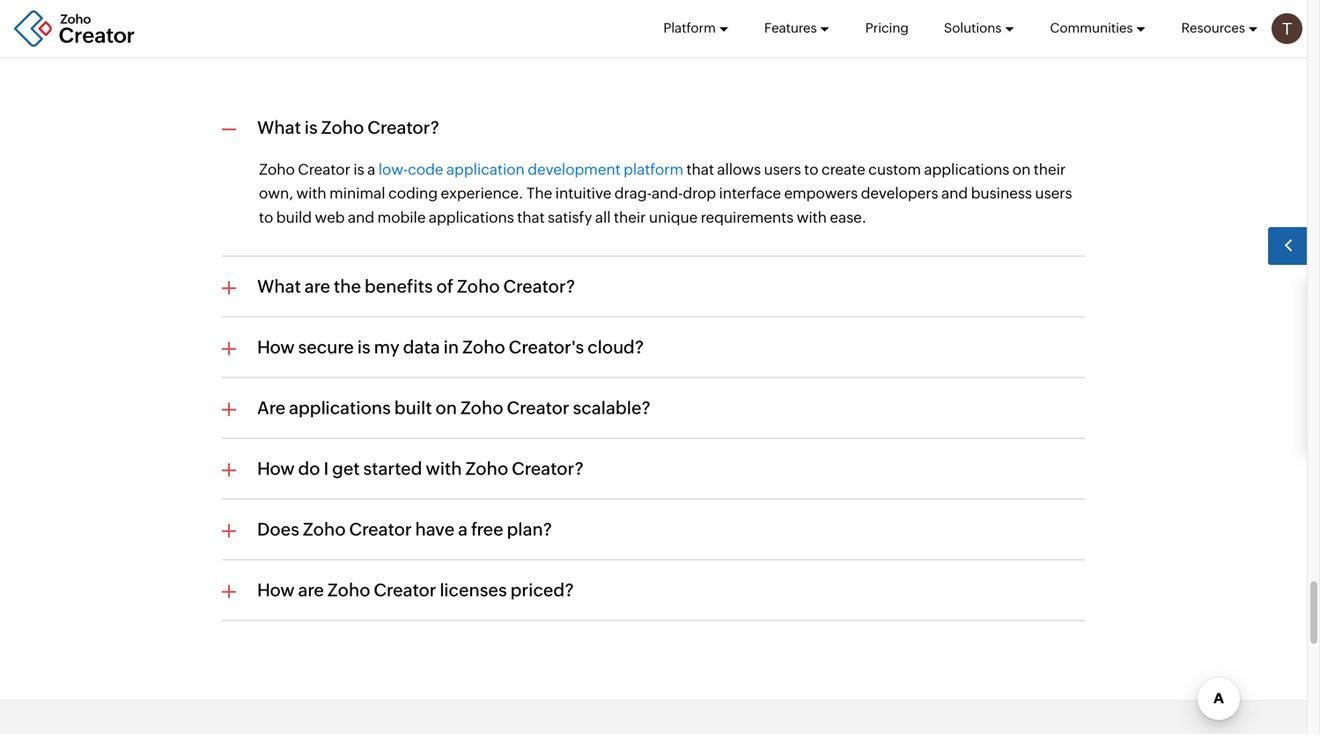 Task type: describe. For each thing, give the bounding box(es) containing it.
1 vertical spatial applications
[[429, 209, 514, 226]]

drop
[[683, 185, 716, 202]]

1 horizontal spatial that
[[687, 161, 715, 178]]

what is zoho creator?
[[257, 118, 440, 138]]

what are the benefits of zoho creator?
[[257, 277, 575, 297]]

intuitive
[[556, 185, 612, 202]]

how for how do i get started with zoho creator?
[[257, 459, 295, 479]]

zoho up own,
[[259, 161, 295, 178]]

zoho up minimal
[[321, 118, 364, 138]]

pricing link
[[866, 0, 909, 56]]

what for what are the benefits of zoho creator?
[[257, 277, 301, 297]]

0 horizontal spatial a
[[368, 161, 376, 178]]

secure
[[298, 338, 354, 358]]

terry turtle image
[[1272, 13, 1303, 44]]

2 vertical spatial creator?
[[512, 459, 584, 479]]

does zoho creator have a free plan?
[[257, 520, 552, 540]]

creator down does zoho creator have a free plan? at the bottom of page
[[374, 581, 437, 601]]

zoho right in
[[463, 338, 506, 358]]

2 horizontal spatial applications
[[925, 161, 1010, 178]]

zoho down does zoho creator have a free plan? at the bottom of page
[[328, 581, 371, 601]]

zoho right of
[[457, 277, 500, 297]]

allows
[[718, 161, 761, 178]]

web
[[315, 209, 345, 226]]

empowers
[[785, 185, 858, 202]]

0 horizontal spatial their
[[614, 209, 646, 226]]

priced?
[[511, 581, 574, 601]]

asked
[[603, 0, 714, 43]]

on inside that allows users to create custom applications on their own, with minimal coding experience. the intuitive drag-and-drop interface empowers developers and business users to build web and mobile applications that satisfy all their unique requirements with ease.
[[1013, 161, 1031, 178]]

zoho creator is a low-code application development platform
[[259, 161, 684, 178]]

requirements
[[701, 209, 794, 226]]

2 horizontal spatial with
[[797, 209, 827, 226]]

do
[[298, 459, 320, 479]]

that allows users to create custom applications on their own, with minimal coding experience. the intuitive drag-and-drop interface empowers developers and business users to build web and mobile applications that satisfy all their unique requirements with ease.
[[259, 161, 1073, 226]]

2 vertical spatial with
[[426, 459, 462, 479]]

1 horizontal spatial their
[[1034, 161, 1066, 178]]

application
[[447, 161, 525, 178]]

experience.
[[441, 185, 524, 202]]

i
[[324, 459, 329, 479]]

is for secure
[[357, 338, 371, 358]]

platform
[[624, 161, 684, 178]]

code
[[408, 161, 444, 178]]

started
[[363, 459, 422, 479]]

plan?
[[507, 520, 552, 540]]

solutions
[[944, 20, 1002, 36]]

built
[[395, 398, 432, 419]]

in
[[444, 338, 459, 358]]

how secure is my data in zoho creator's cloud?
[[257, 338, 644, 358]]

coding
[[389, 185, 438, 202]]

1 vertical spatial users
[[1036, 185, 1073, 202]]

free
[[471, 520, 504, 540]]

frequently
[[403, 0, 595, 43]]

frequently asked questions
[[403, 0, 905, 43]]

creator up minimal
[[298, 161, 351, 178]]

how are zoho creator licenses priced?
[[257, 581, 574, 601]]

zoho creator logo image
[[13, 9, 136, 48]]



Task type: locate. For each thing, give the bounding box(es) containing it.
1 horizontal spatial a
[[458, 520, 468, 540]]

zoho down how secure is my data in zoho creator's cloud?
[[461, 398, 504, 419]]

1 vertical spatial on
[[436, 398, 457, 419]]

to
[[805, 161, 819, 178], [259, 209, 273, 226]]

satisfy
[[548, 209, 593, 226]]

with right started
[[426, 459, 462, 479]]

are
[[257, 398, 286, 419]]

my
[[374, 338, 400, 358]]

to down own,
[[259, 209, 273, 226]]

1 vertical spatial are
[[298, 581, 324, 601]]

how for how secure is my data in zoho creator's cloud?
[[257, 338, 295, 358]]

creator down creator's at the left
[[507, 398, 570, 419]]

0 vertical spatial is
[[305, 118, 318, 138]]

a
[[368, 161, 376, 178], [458, 520, 468, 540]]

a left free
[[458, 520, 468, 540]]

1 horizontal spatial on
[[1013, 161, 1031, 178]]

resources
[[1182, 20, 1246, 36]]

ease.
[[830, 209, 867, 226]]

users
[[764, 161, 802, 178], [1036, 185, 1073, 202]]

the
[[527, 185, 553, 202]]

0 vertical spatial and
[[942, 185, 969, 202]]

0 horizontal spatial on
[[436, 398, 457, 419]]

what
[[257, 118, 301, 138], [257, 277, 301, 297]]

0 horizontal spatial to
[[259, 209, 273, 226]]

what left the
[[257, 277, 301, 297]]

1 vertical spatial a
[[458, 520, 468, 540]]

how left 'do'
[[257, 459, 295, 479]]

applications down experience.
[[429, 209, 514, 226]]

custom
[[869, 161, 922, 178]]

0 horizontal spatial and
[[348, 209, 375, 226]]

are for how
[[298, 581, 324, 601]]

own,
[[259, 185, 293, 202]]

that down the
[[517, 209, 545, 226]]

creator left have
[[349, 520, 412, 540]]

how left the secure
[[257, 338, 295, 358]]

1 vertical spatial what
[[257, 277, 301, 297]]

1 vertical spatial and
[[348, 209, 375, 226]]

get
[[332, 459, 360, 479]]

are down does
[[298, 581, 324, 601]]

0 vertical spatial with
[[296, 185, 327, 202]]

what for what is zoho creator?
[[257, 118, 301, 138]]

zoho right does
[[303, 520, 346, 540]]

is
[[305, 118, 318, 138], [354, 161, 365, 178], [357, 338, 371, 358]]

with up build
[[296, 185, 327, 202]]

unique
[[649, 209, 698, 226]]

minimal
[[330, 185, 386, 202]]

creator? up plan?
[[512, 459, 584, 479]]

features
[[765, 20, 817, 36]]

how for how are zoho creator licenses priced?
[[257, 581, 295, 601]]

1 how from the top
[[257, 338, 295, 358]]

platform
[[664, 20, 716, 36]]

how do i get started with zoho creator?
[[257, 459, 584, 479]]

scalable?
[[573, 398, 651, 419]]

1 vertical spatial their
[[614, 209, 646, 226]]

mobile
[[378, 209, 426, 226]]

1 vertical spatial to
[[259, 209, 273, 226]]

0 vertical spatial a
[[368, 161, 376, 178]]

0 vertical spatial how
[[257, 338, 295, 358]]

2 vertical spatial is
[[357, 338, 371, 358]]

1 vertical spatial is
[[354, 161, 365, 178]]

applications
[[925, 161, 1010, 178], [429, 209, 514, 226], [289, 398, 391, 419]]

development
[[528, 161, 621, 178]]

that
[[687, 161, 715, 178], [517, 209, 545, 226]]

2 vertical spatial applications
[[289, 398, 391, 419]]

of
[[437, 277, 454, 297]]

create
[[822, 161, 866, 178]]

1 horizontal spatial users
[[1036, 185, 1073, 202]]

creator
[[298, 161, 351, 178], [507, 398, 570, 419], [349, 520, 412, 540], [374, 581, 437, 601]]

0 vertical spatial what
[[257, 118, 301, 138]]

are applications built on zoho creator scalable?
[[257, 398, 651, 419]]

is for creator
[[354, 161, 365, 178]]

1 what from the top
[[257, 118, 301, 138]]

on up business
[[1013, 161, 1031, 178]]

all
[[596, 209, 611, 226]]

business
[[972, 185, 1033, 202]]

low-
[[379, 161, 408, 178]]

pricing
[[866, 20, 909, 36]]

how
[[257, 338, 295, 358], [257, 459, 295, 479], [257, 581, 295, 601]]

0 horizontal spatial that
[[517, 209, 545, 226]]

benefits
[[365, 277, 433, 297]]

have
[[415, 520, 455, 540]]

on
[[1013, 161, 1031, 178], [436, 398, 457, 419]]

data
[[403, 338, 440, 358]]

1 horizontal spatial to
[[805, 161, 819, 178]]

applications up get on the bottom left
[[289, 398, 391, 419]]

1 vertical spatial how
[[257, 459, 295, 479]]

their
[[1034, 161, 1066, 178], [614, 209, 646, 226]]

1 vertical spatial creator?
[[504, 277, 575, 297]]

developers
[[861, 185, 939, 202]]

2 what from the top
[[257, 277, 301, 297]]

creator? up low-
[[368, 118, 440, 138]]

zoho
[[321, 118, 364, 138], [259, 161, 295, 178], [457, 277, 500, 297], [463, 338, 506, 358], [461, 398, 504, 419], [466, 459, 509, 479], [303, 520, 346, 540], [328, 581, 371, 601]]

2 how from the top
[[257, 459, 295, 479]]

are left the
[[305, 277, 331, 297]]

and-
[[652, 185, 683, 202]]

1 horizontal spatial and
[[942, 185, 969, 202]]

a left low-
[[368, 161, 376, 178]]

1 vertical spatial that
[[517, 209, 545, 226]]

0 horizontal spatial with
[[296, 185, 327, 202]]

0 horizontal spatial applications
[[289, 398, 391, 419]]

0 vertical spatial are
[[305, 277, 331, 297]]

build
[[276, 209, 312, 226]]

what up own,
[[257, 118, 301, 138]]

are
[[305, 277, 331, 297], [298, 581, 324, 601]]

0 vertical spatial their
[[1034, 161, 1066, 178]]

drag-
[[615, 185, 652, 202]]

questions
[[722, 0, 905, 43]]

applications up business
[[925, 161, 1010, 178]]

licenses
[[440, 581, 507, 601]]

0 horizontal spatial users
[[764, 161, 802, 178]]

2 vertical spatial how
[[257, 581, 295, 601]]

that up drop
[[687, 161, 715, 178]]

0 vertical spatial on
[[1013, 161, 1031, 178]]

0 vertical spatial that
[[687, 161, 715, 178]]

are for what
[[305, 277, 331, 297]]

users right business
[[1036, 185, 1073, 202]]

does
[[257, 520, 300, 540]]

and
[[942, 185, 969, 202], [348, 209, 375, 226]]

creator? up creator's at the left
[[504, 277, 575, 297]]

low-code application development platform link
[[379, 161, 684, 178]]

0 vertical spatial creator?
[[368, 118, 440, 138]]

interface
[[719, 185, 782, 202]]

creator?
[[368, 118, 440, 138], [504, 277, 575, 297], [512, 459, 584, 479]]

and left business
[[942, 185, 969, 202]]

users up interface
[[764, 161, 802, 178]]

1 horizontal spatial applications
[[429, 209, 514, 226]]

3 how from the top
[[257, 581, 295, 601]]

with down empowers
[[797, 209, 827, 226]]

cloud?
[[588, 338, 644, 358]]

0 vertical spatial to
[[805, 161, 819, 178]]

creator's
[[509, 338, 584, 358]]

how down does
[[257, 581, 295, 601]]

to up empowers
[[805, 161, 819, 178]]

0 vertical spatial applications
[[925, 161, 1010, 178]]

1 horizontal spatial with
[[426, 459, 462, 479]]

0 vertical spatial users
[[764, 161, 802, 178]]

communities
[[1051, 20, 1134, 36]]

the
[[334, 277, 361, 297]]

with
[[296, 185, 327, 202], [797, 209, 827, 226], [426, 459, 462, 479]]

1 vertical spatial with
[[797, 209, 827, 226]]

and down minimal
[[348, 209, 375, 226]]

on right built
[[436, 398, 457, 419]]

zoho up free
[[466, 459, 509, 479]]



Task type: vqa. For each thing, say whether or not it's contained in the screenshot.
Personalized messaging
no



